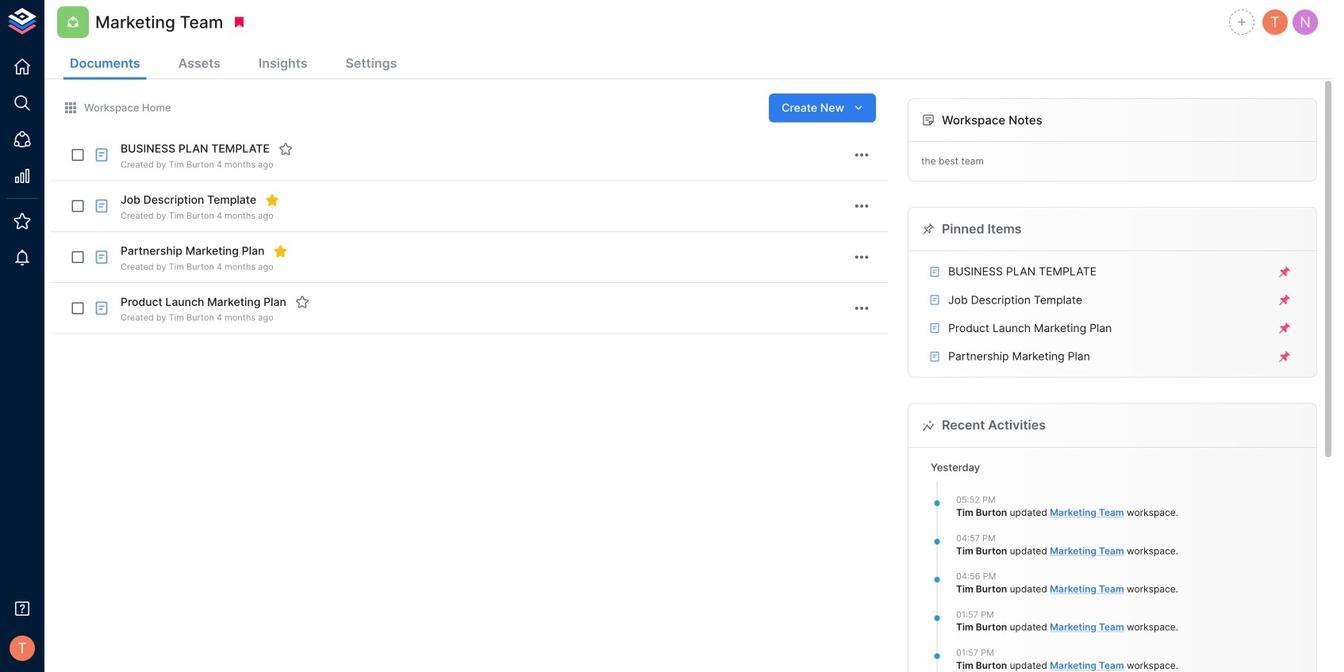 Task type: locate. For each thing, give the bounding box(es) containing it.
1 vertical spatial unpin image
[[1277, 293, 1292, 308]]

favorite image
[[278, 142, 293, 156], [295, 295, 309, 310]]

0 vertical spatial unpin image
[[1277, 321, 1292, 336]]

unpin image
[[1277, 265, 1292, 279], [1277, 293, 1292, 308]]

0 vertical spatial unpin image
[[1277, 265, 1292, 279]]

remove bookmark image
[[232, 15, 246, 29]]

unpin image
[[1277, 321, 1292, 336], [1277, 350, 1292, 364]]

2 unpin image from the top
[[1277, 293, 1292, 308]]

0 vertical spatial favorite image
[[278, 142, 293, 156]]

1 horizontal spatial favorite image
[[295, 295, 309, 310]]

2 unpin image from the top
[[1277, 350, 1292, 364]]

1 vertical spatial unpin image
[[1277, 350, 1292, 364]]

1 unpin image from the top
[[1277, 321, 1292, 336]]

remove favorite image
[[265, 193, 279, 207]]

1 unpin image from the top
[[1277, 265, 1292, 279]]

remove favorite image
[[273, 244, 288, 259]]



Task type: describe. For each thing, give the bounding box(es) containing it.
1 vertical spatial favorite image
[[295, 295, 309, 310]]

0 horizontal spatial favorite image
[[278, 142, 293, 156]]



Task type: vqa. For each thing, say whether or not it's contained in the screenshot.
Send to the bottom
no



